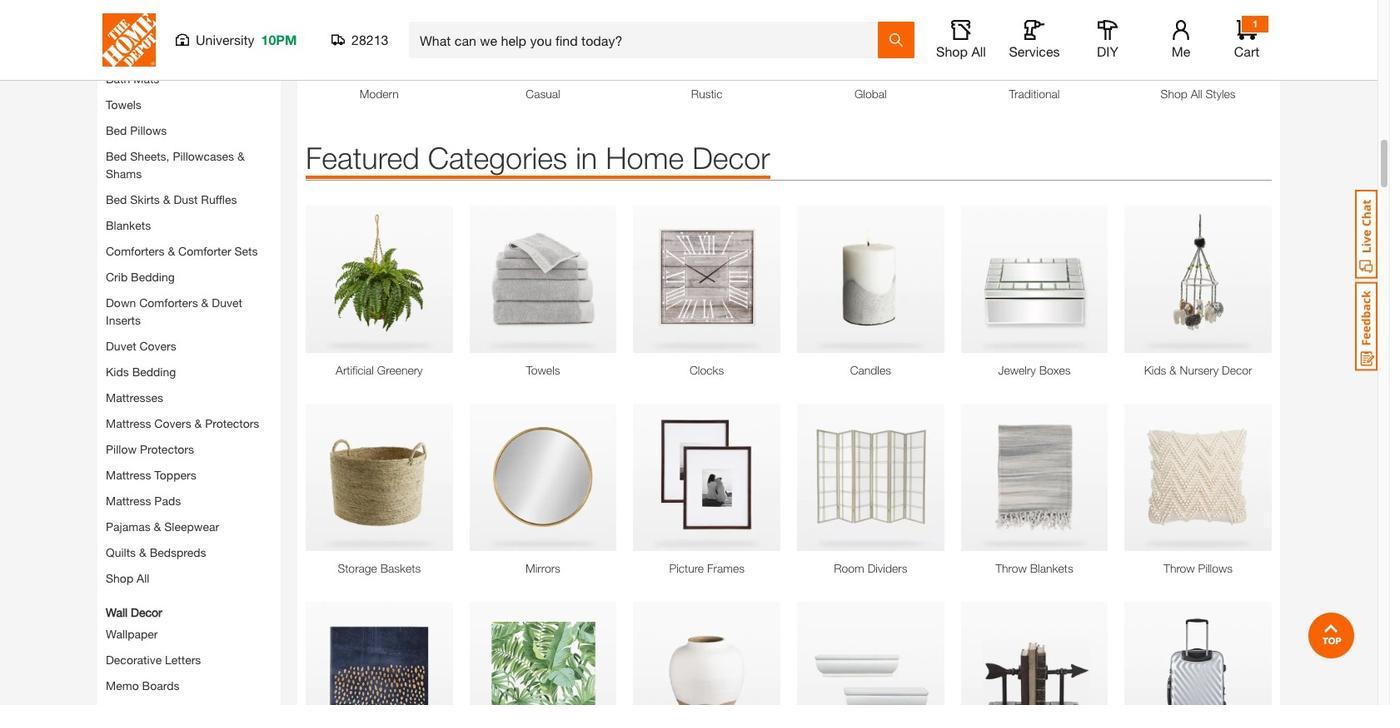 Task type: locate. For each thing, give the bounding box(es) containing it.
bedding for crib
[[131, 270, 175, 284]]

all left styles
[[1191, 87, 1203, 101]]

mattress toppers
[[106, 468, 196, 482]]

1
[[1253, 17, 1258, 30]]

0 vertical spatial towels link
[[106, 97, 141, 112]]

comforters
[[106, 244, 165, 258], [139, 296, 198, 310]]

bed sheets, pillowcases & shams
[[106, 149, 245, 181]]

2 vertical spatial decor
[[131, 606, 162, 620]]

2 horizontal spatial all
[[1191, 87, 1203, 101]]

sheets,
[[130, 149, 170, 163]]

artificial greenery link
[[306, 362, 453, 379]]

0 vertical spatial shop all
[[937, 43, 986, 59]]

bedding for kids
[[132, 365, 176, 379]]

bath up bath robes & bath wraps
[[163, 24, 188, 38]]

mattress for mattress covers & protectors
[[106, 416, 151, 431]]

mattress covers & protectors
[[106, 416, 259, 431]]

diy button
[[1081, 20, 1135, 60]]

shop for shop all link
[[106, 571, 133, 586]]

kids up 'mattresses' link
[[106, 365, 129, 379]]

university
[[196, 32, 255, 47]]

diy
[[1097, 43, 1119, 59]]

mirrors image
[[470, 404, 617, 551]]

duvet down sets
[[212, 296, 242, 310]]

1 horizontal spatial protectors
[[205, 416, 259, 431]]

1 vertical spatial mattress
[[106, 468, 151, 482]]

boxes
[[1039, 363, 1071, 377]]

1 horizontal spatial shop
[[937, 43, 968, 59]]

1 horizontal spatial pillows
[[1199, 561, 1233, 575]]

1 horizontal spatial towels link
[[470, 362, 617, 379]]

bed for bed skirts & dust ruffles
[[106, 192, 127, 207]]

room dividers image
[[797, 404, 944, 551]]

towels for 'towels' 'link' to the left
[[106, 97, 141, 112]]

1 throw from the left
[[996, 561, 1027, 575]]

mattress down pillow
[[106, 468, 151, 482]]

me button
[[1155, 20, 1208, 60]]

0 horizontal spatial kids
[[106, 365, 129, 379]]

towels inside 'link'
[[526, 363, 560, 377]]

covers for mattress
[[154, 416, 191, 431]]

bedding right the crib
[[131, 270, 175, 284]]

0 horizontal spatial pillows
[[130, 123, 167, 137]]

mattress up pajamas
[[106, 494, 151, 508]]

2 horizontal spatial decor
[[1222, 363, 1253, 377]]

1 vertical spatial pillows
[[1199, 561, 1233, 575]]

0 horizontal spatial decor
[[131, 606, 162, 620]]

& right the pillowcases
[[237, 149, 245, 163]]

pillows inside the throw pillows "link"
[[1199, 561, 1233, 575]]

1 bed from the top
[[106, 123, 127, 137]]

artificial greenery
[[336, 363, 423, 377]]

1 vertical spatial bed
[[106, 149, 127, 163]]

comforters down crib bedding at the left of page
[[139, 296, 198, 310]]

0 vertical spatial mattress
[[106, 416, 151, 431]]

& down comforter
[[201, 296, 209, 310]]

styles
[[1206, 87, 1236, 101]]

skirts
[[130, 192, 160, 207]]

bed for bed sheets, pillowcases & shams
[[106, 149, 127, 163]]

1 horizontal spatial throw
[[1164, 561, 1195, 575]]

bath
[[163, 24, 188, 38], [106, 46, 130, 60], [181, 46, 205, 60], [106, 72, 130, 86]]

modern link
[[306, 85, 453, 103]]

artificial plants & flowers image
[[306, 206, 453, 353]]

towels link
[[106, 97, 141, 112], [470, 362, 617, 379]]

all left the services
[[972, 43, 986, 59]]

2 vertical spatial shop
[[106, 571, 133, 586]]

0 horizontal spatial shop all
[[106, 571, 149, 586]]

bath up bath mats
[[106, 46, 130, 60]]

1 vertical spatial protectors
[[140, 442, 194, 456]]

traditional link
[[961, 85, 1108, 103]]

casual link
[[470, 85, 617, 103]]

towels for the bottom 'towels' 'link'
[[526, 363, 560, 377]]

2 throw from the left
[[1164, 561, 1195, 575]]

categories
[[428, 140, 567, 176]]

storage baskets image
[[306, 404, 453, 551]]

mats
[[133, 72, 159, 86]]

bed for bed pillows
[[106, 123, 127, 137]]

bed skirts & dust ruffles link
[[106, 192, 237, 207]]

clocks link
[[633, 362, 781, 379]]

What can we help you find today? search field
[[420, 22, 877, 57]]

decor down rustic
[[692, 140, 770, 176]]

throw blankets link
[[961, 560, 1108, 577]]

throw inside throw blankets link
[[996, 561, 1027, 575]]

shop left the services
[[937, 43, 968, 59]]

bedding & bath
[[106, 24, 188, 38]]

home
[[606, 140, 684, 176]]

0 vertical spatial all
[[972, 43, 986, 59]]

1 vertical spatial blankets
[[1030, 561, 1074, 575]]

1 vertical spatial towels
[[526, 363, 560, 377]]

duvet down inserts
[[106, 339, 136, 353]]

0 vertical spatial protectors
[[205, 416, 259, 431]]

storage baskets link
[[306, 560, 453, 577]]

covers
[[140, 339, 176, 353], [154, 416, 191, 431]]

shop all inside button
[[937, 43, 986, 59]]

wraps
[[209, 46, 242, 60]]

kids
[[1145, 363, 1167, 377], [106, 365, 129, 379]]

featured
[[306, 140, 420, 176]]

0 vertical spatial decor
[[692, 140, 770, 176]]

covers up pillow protectors in the left bottom of the page
[[154, 416, 191, 431]]

covers up kids bedding
[[140, 339, 176, 353]]

0 horizontal spatial shop
[[106, 571, 133, 586]]

shop
[[937, 43, 968, 59], [1161, 87, 1188, 101], [106, 571, 133, 586]]

wall art image
[[306, 602, 453, 706]]

throw blankets image
[[961, 404, 1108, 551]]

kids & nursery decor image
[[1125, 206, 1272, 353]]

bed sheets, pillowcases & shams link
[[106, 149, 245, 181]]

2 vertical spatial bed
[[106, 192, 127, 207]]

1 horizontal spatial towels
[[526, 363, 560, 377]]

casual image
[[470, 0, 617, 77]]

in
[[576, 140, 597, 176]]

3 bed from the top
[[106, 192, 127, 207]]

0 vertical spatial bedding
[[106, 24, 150, 38]]

2 bed from the top
[[106, 149, 127, 163]]

floating shelves image
[[797, 602, 944, 706]]

crib
[[106, 270, 128, 284]]

throw pillows image
[[1125, 404, 1272, 551]]

1 horizontal spatial duvet
[[212, 296, 242, 310]]

1 horizontal spatial decor
[[692, 140, 770, 176]]

bedding down duvet covers link on the left of the page
[[132, 365, 176, 379]]

0 vertical spatial towels
[[106, 97, 141, 112]]

mattress down 'mattresses' link
[[106, 416, 151, 431]]

wallpaper link
[[106, 627, 158, 641]]

bed inside bed sheets, pillowcases & shams
[[106, 149, 127, 163]]

featured categories in home decor
[[306, 140, 770, 176]]

0 vertical spatial shop
[[937, 43, 968, 59]]

0 vertical spatial pillows
[[130, 123, 167, 137]]

bath inside bedding & bath link
[[163, 24, 188, 38]]

1 vertical spatial shop all
[[106, 571, 149, 586]]

1 vertical spatial decor
[[1222, 363, 1253, 377]]

pillows for throw pillows
[[1199, 561, 1233, 575]]

decorative letters
[[106, 653, 201, 667]]

vases image
[[633, 602, 781, 706]]

1 vertical spatial shop
[[1161, 87, 1188, 101]]

0 horizontal spatial throw
[[996, 561, 1027, 575]]

1 vertical spatial duvet
[[106, 339, 136, 353]]

pajamas & sleepwear link
[[106, 520, 219, 534]]

decorative
[[106, 653, 162, 667]]

quilts & bedspreds
[[106, 546, 206, 560]]

kids left nursery
[[1145, 363, 1167, 377]]

storage baskets
[[338, 561, 421, 575]]

shop down quilts
[[106, 571, 133, 586]]

blankets link
[[106, 218, 151, 232]]

bedding up robes at the top left
[[106, 24, 150, 38]]

candles link
[[797, 362, 944, 379]]

2 vertical spatial all
[[137, 571, 149, 586]]

decor up wallpaper
[[131, 606, 162, 620]]

pillows for bed pillows
[[130, 123, 167, 137]]

1 vertical spatial bedding
[[131, 270, 175, 284]]

throw blankets
[[996, 561, 1074, 575]]

0 vertical spatial duvet
[[212, 296, 242, 310]]

1 vertical spatial all
[[1191, 87, 1203, 101]]

decor inside kids & nursery decor link
[[1222, 363, 1253, 377]]

2 vertical spatial bedding
[[132, 365, 176, 379]]

0 horizontal spatial blankets
[[106, 218, 151, 232]]

0 vertical spatial bed
[[106, 123, 127, 137]]

bedding
[[106, 24, 150, 38], [131, 270, 175, 284], [132, 365, 176, 379]]

wall decor
[[106, 606, 162, 620]]

shop all down quilts
[[106, 571, 149, 586]]

shams
[[106, 167, 142, 181]]

& left dust on the left of the page
[[163, 192, 170, 207]]

shop down me
[[1161, 87, 1188, 101]]

jewelry
[[998, 363, 1036, 377]]

decor inside wall decor link
[[131, 606, 162, 620]]

bath towels image
[[470, 206, 617, 353]]

throw inside "link"
[[1164, 561, 1195, 575]]

picture frames image
[[633, 404, 781, 551]]

greenery
[[377, 363, 423, 377]]

1 horizontal spatial kids
[[1145, 363, 1167, 377]]

throw for throw pillows
[[1164, 561, 1195, 575]]

1 horizontal spatial blankets
[[1030, 561, 1074, 575]]

2 mattress from the top
[[106, 468, 151, 482]]

feedback link image
[[1356, 282, 1378, 372]]

mattress
[[106, 416, 151, 431], [106, 468, 151, 482], [106, 494, 151, 508]]

0 horizontal spatial protectors
[[140, 442, 194, 456]]

wallpaper image
[[470, 602, 617, 706]]

& left comforter
[[168, 244, 175, 258]]

bed
[[106, 123, 127, 137], [106, 149, 127, 163], [106, 192, 127, 207]]

all down quilts & bedspreds link at the bottom of page
[[137, 571, 149, 586]]

towels
[[106, 97, 141, 112], [526, 363, 560, 377]]

0 horizontal spatial all
[[137, 571, 149, 586]]

2 horizontal spatial shop
[[1161, 87, 1188, 101]]

shop for shop all styles link
[[1161, 87, 1188, 101]]

shop all
[[937, 43, 986, 59], [106, 571, 149, 586]]

throw
[[996, 561, 1027, 575], [1164, 561, 1195, 575]]

comforters up crib bedding link
[[106, 244, 165, 258]]

1 vertical spatial covers
[[154, 416, 191, 431]]

1 vertical spatial comforters
[[139, 296, 198, 310]]

shop all left the services
[[937, 43, 986, 59]]

3 mattress from the top
[[106, 494, 151, 508]]

mattress pads
[[106, 494, 181, 508]]

robes
[[133, 46, 167, 60]]

decor right nursery
[[1222, 363, 1253, 377]]

all for shop all link
[[137, 571, 149, 586]]

mattress covers & protectors link
[[106, 416, 259, 431]]

1 horizontal spatial all
[[972, 43, 986, 59]]

1 horizontal spatial shop all
[[937, 43, 986, 59]]

throw for throw blankets
[[996, 561, 1027, 575]]

2 vertical spatial mattress
[[106, 494, 151, 508]]

1 mattress from the top
[[106, 416, 151, 431]]

0 horizontal spatial towels
[[106, 97, 141, 112]]

bath left wraps
[[181, 46, 205, 60]]

& left nursery
[[1170, 363, 1177, 377]]

0 vertical spatial comforters
[[106, 244, 165, 258]]

0 vertical spatial covers
[[140, 339, 176, 353]]



Task type: vqa. For each thing, say whether or not it's contained in the screenshot.
topmost the Installation
no



Task type: describe. For each thing, give the bounding box(es) containing it.
global
[[855, 87, 887, 101]]

fragrance & candles image
[[797, 206, 944, 353]]

kids bedding
[[106, 365, 176, 379]]

kids bedding link
[[106, 365, 176, 379]]

room dividers link
[[797, 560, 944, 577]]

pajamas
[[106, 520, 151, 534]]

pillow protectors link
[[106, 442, 194, 456]]

crib bedding
[[106, 270, 175, 284]]

0 horizontal spatial towels link
[[106, 97, 141, 112]]

bedspreds
[[150, 546, 206, 560]]

cart
[[1235, 43, 1260, 59]]

letters
[[165, 653, 201, 667]]

bath mats link
[[106, 72, 159, 86]]

pajamas & sleepwear
[[106, 520, 219, 534]]

modern image
[[306, 0, 453, 77]]

picture frames link
[[633, 560, 781, 577]]

& right quilts
[[139, 546, 146, 560]]

& up quilts & bedspreds
[[154, 520, 161, 534]]

artificial
[[336, 363, 374, 377]]

traditional
[[1009, 87, 1060, 101]]

rustic link
[[633, 85, 781, 103]]

mattresses
[[106, 391, 163, 405]]

mattress for mattress toppers
[[106, 468, 151, 482]]

the home depot logo image
[[102, 13, 156, 67]]

shop all link
[[106, 571, 149, 586]]

me
[[1172, 43, 1191, 59]]

wallpaper
[[106, 627, 158, 641]]

comforters & comforter sets
[[106, 244, 258, 258]]

clocks
[[690, 363, 724, 377]]

kids & nursery decor
[[1145, 363, 1253, 377]]

10pm
[[261, 32, 297, 47]]

down comforters & duvet inserts
[[106, 296, 242, 327]]

dust
[[174, 192, 198, 207]]

casual
[[526, 87, 560, 101]]

comforters inside down comforters & duvet inserts
[[139, 296, 198, 310]]

bookends image
[[961, 602, 1108, 706]]

boards
[[142, 679, 180, 693]]

bed skirts & dust ruffles
[[106, 192, 237, 207]]

shop inside button
[[937, 43, 968, 59]]

jewelry boxes link
[[961, 362, 1108, 379]]

mattress pads link
[[106, 494, 181, 508]]

shop all button
[[935, 20, 988, 60]]

mirrors link
[[470, 560, 617, 577]]

wall decor link
[[106, 604, 162, 621]]

traditional image
[[961, 0, 1108, 77]]

memo boards
[[106, 679, 180, 693]]

bath robes & bath wraps link
[[106, 46, 242, 60]]

room dividers
[[834, 561, 908, 575]]

pads
[[154, 494, 181, 508]]

storage
[[338, 561, 377, 575]]

toppers
[[154, 468, 196, 482]]

shop all styles image
[[1125, 0, 1272, 77]]

pillow
[[106, 442, 137, 456]]

1 vertical spatial towels link
[[470, 362, 617, 379]]

global link
[[797, 85, 944, 103]]

duvet covers
[[106, 339, 176, 353]]

jewelry boxes
[[998, 363, 1071, 377]]

pillowcases
[[173, 149, 234, 163]]

mattresses link
[[106, 391, 163, 405]]

kids for kids bedding
[[106, 365, 129, 379]]

mattress for mattress pads
[[106, 494, 151, 508]]

& up robes at the top left
[[153, 24, 160, 38]]

memo boards link
[[106, 679, 180, 693]]

bed pillows link
[[106, 123, 167, 137]]

university 10pm
[[196, 32, 297, 47]]

picture
[[669, 561, 704, 575]]

modern
[[360, 87, 399, 101]]

all inside button
[[972, 43, 986, 59]]

services
[[1009, 43, 1060, 59]]

28213
[[352, 32, 389, 47]]

kids & nursery decor link
[[1125, 362, 1272, 379]]

duvet inside down comforters & duvet inserts
[[212, 296, 242, 310]]

all for shop all styles link
[[1191, 87, 1203, 101]]

frames
[[707, 561, 745, 575]]

bath robes & bath wraps
[[106, 46, 242, 60]]

0 vertical spatial blankets
[[106, 218, 151, 232]]

& up toppers
[[195, 416, 202, 431]]

wall
[[106, 606, 128, 620]]

28213 button
[[332, 32, 389, 48]]

mirrors
[[526, 561, 561, 575]]

live chat image
[[1356, 190, 1378, 279]]

shop all styles link
[[1125, 85, 1272, 103]]

& inside down comforters & duvet inserts
[[201, 296, 209, 310]]

bath left mats
[[106, 72, 130, 86]]

sleepwear
[[164, 520, 219, 534]]

cart 1
[[1235, 17, 1260, 59]]

candles
[[850, 363, 891, 377]]

& right robes at the top left
[[170, 46, 178, 60]]

jewelry boxes image
[[961, 206, 1108, 353]]

comforters & comforter sets link
[[106, 244, 258, 258]]

ruffles
[[201, 192, 237, 207]]

bedding & bath link
[[106, 22, 188, 40]]

throw pillows
[[1164, 561, 1233, 575]]

luggage image
[[1125, 602, 1272, 706]]

mattress toppers link
[[106, 468, 196, 482]]

room
[[834, 561, 865, 575]]

comforter
[[178, 244, 231, 258]]

& inside bed sheets, pillowcases & shams
[[237, 149, 245, 163]]

0 horizontal spatial duvet
[[106, 339, 136, 353]]

covers for duvet
[[140, 339, 176, 353]]

kids for kids & nursery decor
[[1145, 363, 1167, 377]]

down
[[106, 296, 136, 310]]

throw pillows link
[[1125, 560, 1272, 577]]

dividers
[[868, 561, 908, 575]]

bath mats
[[106, 72, 159, 86]]

baskets
[[381, 561, 421, 575]]

crib bedding link
[[106, 270, 175, 284]]

clocks image
[[633, 206, 781, 353]]

inserts
[[106, 313, 141, 327]]

picture frames
[[669, 561, 745, 575]]

global image
[[797, 0, 944, 77]]

rustic image
[[633, 0, 781, 77]]



